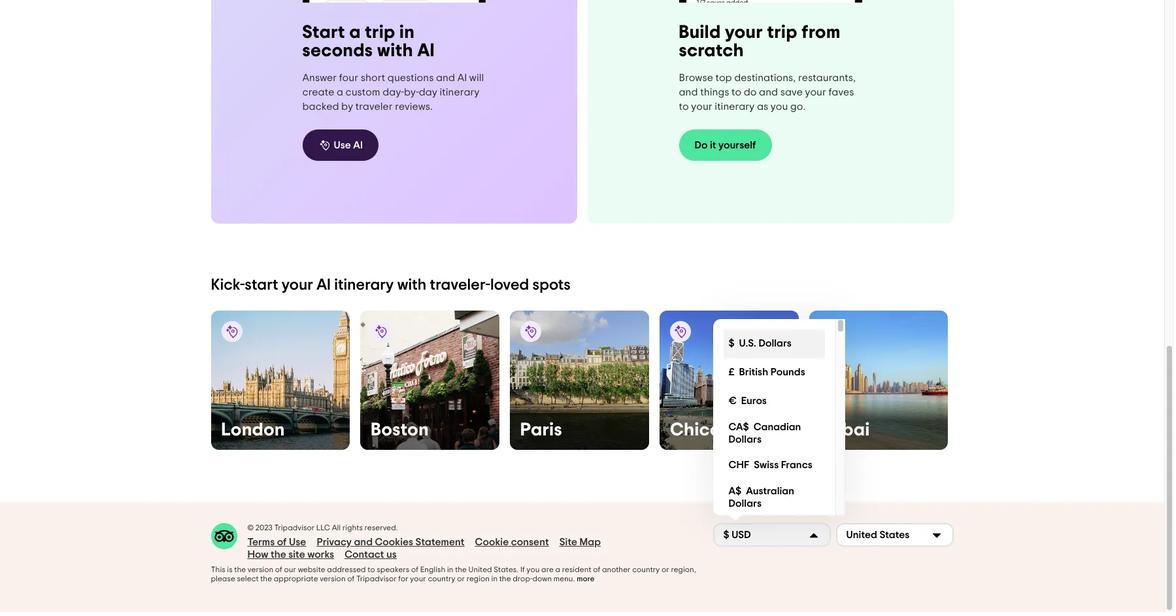 Task type: describe. For each thing, give the bounding box(es) containing it.
rights
[[343, 524, 363, 532]]

traveler
[[356, 101, 393, 112]]

another
[[602, 566, 631, 573]]

select
[[237, 575, 259, 583]]

and up 'contact'
[[354, 537, 373, 547]]

as
[[757, 101, 769, 112]]

1 vertical spatial use
[[289, 537, 306, 547]]

contact us link
[[345, 549, 397, 561]]

$  u.s. dollars
[[729, 338, 792, 349]]

2 vertical spatial to
[[368, 566, 375, 573]]

1 horizontal spatial or
[[662, 566, 670, 573]]

answer
[[302, 72, 337, 83]]

€  euros
[[729, 396, 767, 406]]

dubai link
[[809, 311, 949, 450]]

dubai
[[820, 421, 870, 439]]

tripadvisor inside . if you are a resident of another country or region, please select the appropriate version of tripadvisor for your country or region in the drop-down menu.
[[356, 575, 397, 583]]

london
[[221, 421, 285, 439]]

dollars for a$  australian dollars
[[729, 498, 762, 509]]

itinerary inside browse top destinations, restaurants, and things to do and save your faves to your itinerary as you go.
[[715, 101, 755, 112]]

list box containing $  u.s. dollars
[[713, 319, 846, 515]]

use inside button
[[334, 140, 351, 150]]

more button
[[577, 574, 595, 583]]

day-
[[383, 87, 404, 97]]

please
[[211, 575, 235, 583]]

the up region
[[455, 566, 467, 573]]

start a trip in seconds with ai
[[302, 23, 435, 60]]

1 vertical spatial country
[[428, 575, 456, 583]]

privacy
[[317, 537, 352, 547]]

site
[[560, 537, 578, 547]]

if
[[521, 566, 525, 573]]

use ai
[[334, 140, 363, 150]]

privacy and cookies statement link
[[317, 536, 465, 549]]

the right is
[[234, 566, 246, 573]]

start
[[302, 23, 345, 42]]

menu.
[[554, 575, 575, 583]]

down
[[533, 575, 552, 583]]

do
[[744, 87, 757, 97]]

you inside . if you are a resident of another country or region, please select the appropriate version of tripadvisor for your country or region in the drop-down menu.
[[527, 566, 540, 573]]

create
[[302, 87, 334, 97]]

consent
[[511, 537, 549, 547]]

ca$  canadian dollars
[[729, 422, 801, 445]]

your down things
[[691, 101, 713, 112]]

backed
[[302, 101, 339, 112]]

things
[[701, 87, 730, 97]]

dollars for $  u.s. dollars
[[759, 338, 792, 349]]

united inside popup button
[[847, 530, 878, 540]]

our
[[284, 566, 296, 573]]

reserved.
[[365, 524, 398, 532]]

£  british
[[729, 367, 769, 378]]

the inside site map how the site works
[[271, 549, 286, 560]]

pounds
[[771, 367, 806, 378]]

how the site works link
[[248, 549, 334, 561]]

do it yourself
[[695, 140, 756, 150]]

destinations,
[[735, 73, 796, 83]]

kick-
[[211, 277, 245, 293]]

.
[[517, 566, 519, 573]]

0 horizontal spatial version
[[248, 566, 274, 573]]

for
[[399, 575, 409, 583]]

© 2023 tripadvisor llc all rights reserved.
[[248, 524, 398, 532]]

1 horizontal spatial in
[[447, 566, 454, 573]]

speakers
[[377, 566, 410, 573]]

traveler-
[[430, 277, 490, 293]]

$ usd button
[[713, 523, 831, 547]]

build your trip from scratch
[[679, 24, 841, 60]]

chf  swiss
[[729, 460, 779, 470]]

site map how the site works
[[248, 537, 601, 560]]

contact
[[345, 549, 384, 560]]

terms of use
[[248, 537, 306, 547]]

$  u.s.
[[729, 338, 757, 349]]

in inside . if you are a resident of another country or region, please select the appropriate version of tripadvisor for your country or region in the drop-down menu.
[[492, 575, 498, 583]]

cookies
[[375, 537, 413, 547]]

in inside the start a trip in seconds with ai
[[400, 23, 415, 42]]

it
[[710, 140, 716, 150]]

browse top destinations, restaurants, and things to do and save your faves to your itinerary as you go.
[[679, 73, 856, 112]]

dollars for ca$  canadian dollars
[[729, 434, 762, 445]]

answer four short questions and ai will create a custom day-by-day itinerary backed by traveler reviews.
[[302, 72, 484, 112]]

four
[[339, 72, 359, 83]]

francs
[[781, 460, 813, 470]]

restaurants,
[[799, 73, 856, 83]]

all
[[332, 524, 341, 532]]

build
[[679, 24, 721, 42]]

are
[[542, 566, 554, 573]]

browse
[[679, 73, 713, 83]]

use ai button
[[302, 129, 379, 161]]

paris link
[[510, 311, 649, 450]]

and inside answer four short questions and ai will create a custom day-by-day itinerary backed by traveler reviews.
[[436, 72, 455, 83]]

go.
[[791, 101, 806, 112]]

©
[[248, 524, 254, 532]]



Task type: vqa. For each thing, say whether or not it's contained in the screenshot.
the bottom With
yes



Task type: locate. For each thing, give the bounding box(es) containing it.
english
[[420, 566, 446, 573]]

with left traveler-
[[397, 277, 427, 293]]

ai inside answer four short questions and ai will create a custom day-by-day itinerary backed by traveler reviews.
[[458, 72, 467, 83]]

scratch
[[679, 42, 744, 60]]

ai inside 'use ai' button
[[353, 140, 363, 150]]

terms of use link
[[248, 536, 306, 549]]

your
[[725, 24, 763, 42], [805, 87, 827, 97], [691, 101, 713, 112], [282, 277, 313, 293], [410, 575, 426, 583]]

reviews.
[[395, 101, 433, 112]]

cookie
[[475, 537, 509, 547]]

1 horizontal spatial to
[[679, 101, 689, 112]]

$
[[724, 530, 730, 540]]

0 vertical spatial dollars
[[759, 338, 792, 349]]

drop-
[[513, 575, 533, 583]]

the left drop-
[[500, 575, 511, 583]]

1 horizontal spatial states
[[880, 530, 910, 540]]

paris
[[521, 421, 563, 439]]

2 vertical spatial in
[[492, 575, 498, 583]]

with for seconds
[[377, 42, 413, 60]]

your right for
[[410, 575, 426, 583]]

itinerary
[[440, 87, 480, 97], [715, 101, 755, 112], [334, 277, 394, 293]]

1 horizontal spatial trip
[[767, 24, 798, 42]]

0 horizontal spatial to
[[368, 566, 375, 573]]

of down addressed
[[347, 575, 355, 583]]

1 horizontal spatial use
[[334, 140, 351, 150]]

1 vertical spatial united
[[469, 566, 492, 573]]

terms
[[248, 537, 275, 547]]

2 vertical spatial a
[[556, 566, 561, 573]]

dollars down 'ca$  canadian'
[[729, 434, 762, 445]]

0 horizontal spatial use
[[289, 537, 306, 547]]

region,
[[671, 566, 696, 573]]

1 vertical spatial itinerary
[[715, 101, 755, 112]]

by
[[341, 101, 353, 112]]

2 horizontal spatial a
[[556, 566, 561, 573]]

0 horizontal spatial or
[[457, 575, 465, 583]]

1 horizontal spatial you
[[771, 101, 788, 112]]

ai right start
[[317, 277, 331, 293]]

contact us
[[345, 549, 397, 560]]

0 horizontal spatial you
[[527, 566, 540, 573]]

0 horizontal spatial tripadvisor
[[274, 524, 315, 532]]

custom
[[346, 87, 380, 97]]

2 horizontal spatial to
[[732, 87, 742, 97]]

states inside popup button
[[880, 530, 910, 540]]

tripadvisor
[[274, 524, 315, 532], [356, 575, 397, 583]]

united states
[[847, 530, 910, 540]]

0 vertical spatial with
[[377, 42, 413, 60]]

dollars up £  british pounds
[[759, 338, 792, 349]]

version down addressed
[[320, 575, 346, 583]]

llc
[[316, 524, 330, 532]]

a$  australian dollars
[[729, 486, 795, 509]]

with up questions
[[377, 42, 413, 60]]

by-
[[404, 87, 419, 97]]

in right region
[[492, 575, 498, 583]]

1 vertical spatial you
[[527, 566, 540, 573]]

and down destinations,
[[759, 87, 778, 97]]

do it yourself button
[[679, 129, 772, 161]]

loved
[[490, 277, 529, 293]]

version
[[248, 566, 274, 573], [320, 575, 346, 583]]

you inside browse top destinations, restaurants, and things to do and save your faves to your itinerary as you go.
[[771, 101, 788, 112]]

version inside . if you are a resident of another country or region, please select the appropriate version of tripadvisor for your country or region in the drop-down menu.
[[320, 575, 346, 583]]

and down browse
[[679, 87, 698, 97]]

1 vertical spatial dollars
[[729, 434, 762, 445]]

cookie consent button
[[475, 536, 549, 549]]

1 vertical spatial or
[[457, 575, 465, 583]]

or
[[662, 566, 670, 573], [457, 575, 465, 583]]

or left region,
[[662, 566, 670, 573]]

0 vertical spatial version
[[248, 566, 274, 573]]

the right the select
[[260, 575, 272, 583]]

a$  australian
[[729, 486, 795, 496]]

you right the 'as'
[[771, 101, 788, 112]]

with for itinerary
[[397, 277, 427, 293]]

tripadvisor up terms of use
[[274, 524, 315, 532]]

website
[[298, 566, 325, 573]]

your inside build your trip from scratch
[[725, 24, 763, 42]]

0 vertical spatial tripadvisor
[[274, 524, 315, 532]]

the down terms of use link
[[271, 549, 286, 560]]

region
[[467, 575, 490, 583]]

dollars inside 'ca$  canadian dollars'
[[729, 434, 762, 445]]

ai inside the start a trip in seconds with ai
[[418, 42, 435, 60]]

questions
[[388, 72, 434, 83]]

list box
[[713, 319, 846, 515]]

map
[[580, 537, 601, 547]]

0 vertical spatial to
[[732, 87, 742, 97]]

0 horizontal spatial in
[[400, 23, 415, 42]]

country
[[633, 566, 660, 573], [428, 575, 456, 583]]

0 horizontal spatial states
[[494, 566, 517, 573]]

. if you are a resident of another country or region, please select the appropriate version of tripadvisor for your country or region in the drop-down menu.
[[211, 566, 696, 583]]

version down "how"
[[248, 566, 274, 573]]

1 vertical spatial to
[[679, 101, 689, 112]]

appropriate
[[274, 575, 318, 583]]

tripadvisor down this is the version of our website addressed to speakers of english in the united states
[[356, 575, 397, 583]]

your inside . if you are a resident of another country or region, please select the appropriate version of tripadvisor for your country or region in the drop-down menu.
[[410, 575, 426, 583]]

your right start
[[282, 277, 313, 293]]

ai up questions
[[418, 42, 435, 60]]

trip inside build your trip from scratch
[[767, 24, 798, 42]]

trip left 'from'
[[767, 24, 798, 42]]

country down "english"
[[428, 575, 456, 583]]

0 vertical spatial a
[[349, 23, 361, 42]]

1 horizontal spatial country
[[633, 566, 660, 573]]

use down the by
[[334, 140, 351, 150]]

use up site
[[289, 537, 306, 547]]

1 horizontal spatial united
[[847, 530, 878, 540]]

ai left the "will"
[[458, 72, 467, 83]]

a inside answer four short questions and ai will create a custom day-by-day itinerary backed by traveler reviews.
[[337, 87, 343, 97]]

will
[[469, 72, 484, 83]]

dollars down a$  australian
[[729, 498, 762, 509]]

dollars
[[759, 338, 792, 349], [729, 434, 762, 445], [729, 498, 762, 509]]

how
[[248, 549, 268, 560]]

chf  swiss francs
[[729, 460, 813, 470]]

faves
[[829, 87, 854, 97]]

in right "english"
[[447, 566, 454, 573]]

2 horizontal spatial itinerary
[[715, 101, 755, 112]]

trip for a
[[365, 23, 395, 42]]

1 horizontal spatial a
[[349, 23, 361, 42]]

0 horizontal spatial itinerary
[[334, 277, 394, 293]]

0 vertical spatial states
[[880, 530, 910, 540]]

kick-start your ai itinerary with traveler-loved spots
[[211, 277, 571, 293]]

1 vertical spatial with
[[397, 277, 427, 293]]

ca$  canadian
[[729, 422, 801, 432]]

works
[[308, 549, 334, 560]]

a
[[349, 23, 361, 42], [337, 87, 343, 97], [556, 566, 561, 573]]

to down contact us link
[[368, 566, 375, 573]]

usd
[[732, 530, 751, 540]]

spots
[[533, 277, 571, 293]]

0 horizontal spatial united
[[469, 566, 492, 573]]

0 vertical spatial united
[[847, 530, 878, 540]]

or left region
[[457, 575, 465, 583]]

chicago
[[670, 421, 744, 439]]

trip inside the start a trip in seconds with ai
[[365, 23, 395, 42]]

a right start
[[349, 23, 361, 42]]

to
[[732, 87, 742, 97], [679, 101, 689, 112], [368, 566, 375, 573]]

more
[[577, 575, 595, 583]]

0 horizontal spatial a
[[337, 87, 343, 97]]

with inside the start a trip in seconds with ai
[[377, 42, 413, 60]]

2 horizontal spatial in
[[492, 575, 498, 583]]

2 vertical spatial itinerary
[[334, 277, 394, 293]]

1 vertical spatial version
[[320, 575, 346, 583]]

is
[[227, 566, 233, 573]]

dollars inside a$  australian dollars
[[729, 498, 762, 509]]

of left our
[[275, 566, 282, 573]]

a up the by
[[337, 87, 343, 97]]

your right build
[[725, 24, 763, 42]]

a inside the start a trip in seconds with ai
[[349, 23, 361, 42]]

your down restaurants, on the top
[[805, 87, 827, 97]]

ai down "traveler"
[[353, 140, 363, 150]]

of up how the site works link
[[277, 537, 287, 547]]

a inside . if you are a resident of another country or region, please select the appropriate version of tripadvisor for your country or region in the drop-down menu.
[[556, 566, 561, 573]]

1 horizontal spatial version
[[320, 575, 346, 583]]

boston
[[371, 421, 429, 439]]

privacy and cookies statement
[[317, 537, 465, 547]]

a right are
[[556, 566, 561, 573]]

trip for your
[[767, 24, 798, 42]]

country right another
[[633, 566, 660, 573]]

0 vertical spatial in
[[400, 23, 415, 42]]

site map link
[[560, 536, 601, 549]]

0 horizontal spatial trip
[[365, 23, 395, 42]]

day
[[419, 87, 438, 97]]

trip up the short
[[365, 23, 395, 42]]

in
[[400, 23, 415, 42], [447, 566, 454, 573], [492, 575, 498, 583]]

in up questions
[[400, 23, 415, 42]]

yourself
[[719, 140, 756, 150]]

1 vertical spatial a
[[337, 87, 343, 97]]

seconds
[[302, 42, 373, 60]]

0 vertical spatial use
[[334, 140, 351, 150]]

of left "english"
[[411, 566, 419, 573]]

you right 'if' at the left of the page
[[527, 566, 540, 573]]

addressed
[[327, 566, 366, 573]]

boston link
[[361, 311, 500, 450]]

and up day
[[436, 72, 455, 83]]

you
[[771, 101, 788, 112], [527, 566, 540, 573]]

to left the do
[[732, 87, 742, 97]]

to down browse
[[679, 101, 689, 112]]

0 vertical spatial or
[[662, 566, 670, 573]]

1 vertical spatial tripadvisor
[[356, 575, 397, 583]]

start
[[245, 277, 278, 293]]

2 vertical spatial dollars
[[729, 498, 762, 509]]

itinerary inside answer four short questions and ai will create a custom day-by-day itinerary backed by traveler reviews.
[[440, 87, 480, 97]]

united states button
[[836, 523, 954, 547]]

0 horizontal spatial country
[[428, 575, 456, 583]]

0 vertical spatial itinerary
[[440, 87, 480, 97]]

1 vertical spatial in
[[447, 566, 454, 573]]

save
[[781, 87, 803, 97]]

cookie consent
[[475, 537, 549, 547]]

1 horizontal spatial itinerary
[[440, 87, 480, 97]]

1 horizontal spatial tripadvisor
[[356, 575, 397, 583]]

of
[[277, 537, 287, 547], [275, 566, 282, 573], [411, 566, 419, 573], [593, 566, 601, 573], [347, 575, 355, 583]]

1 vertical spatial states
[[494, 566, 517, 573]]

0 vertical spatial country
[[633, 566, 660, 573]]

$ usd
[[724, 530, 751, 540]]

top
[[716, 73, 732, 83]]

0 vertical spatial you
[[771, 101, 788, 112]]

london link
[[211, 311, 350, 450]]

of up more button
[[593, 566, 601, 573]]



